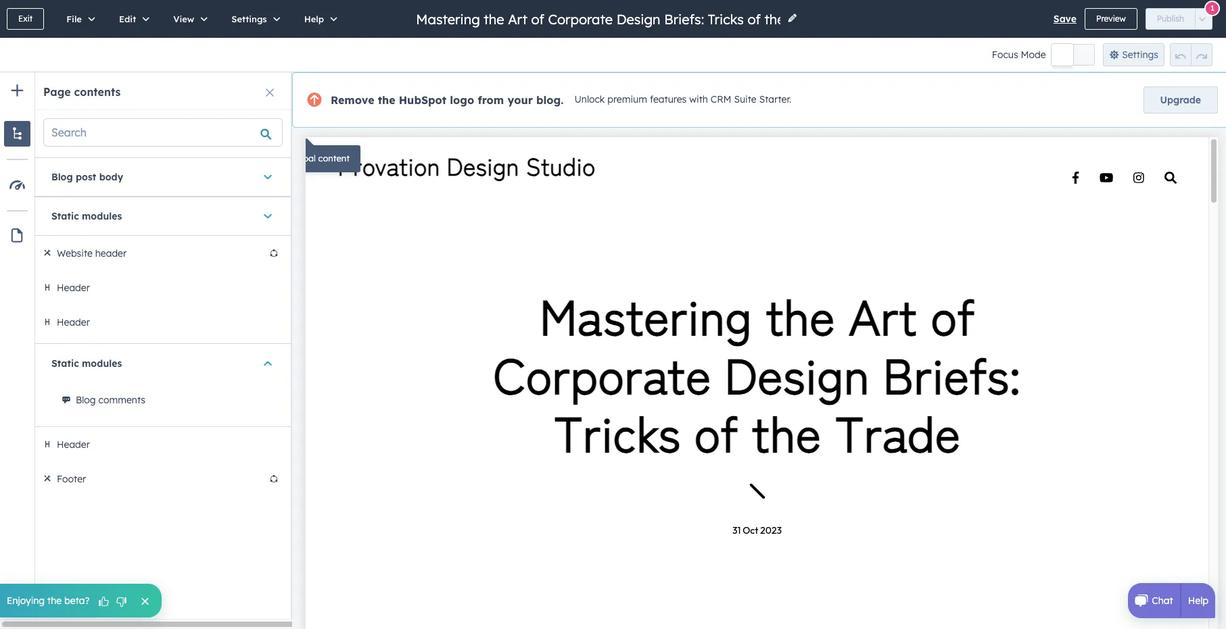 Task type: locate. For each thing, give the bounding box(es) containing it.
None field
[[415, 10, 782, 28]]

the left the "beta?"
[[47, 595, 62, 607]]

1 vertical spatial blog
[[76, 394, 96, 407]]

1 vertical spatial caret image
[[264, 210, 272, 223]]

2 vertical spatial header button
[[57, 437, 280, 453]]

unlock
[[574, 93, 605, 106]]

0 vertical spatial caret image
[[264, 170, 272, 184]]

static modules button
[[51, 198, 275, 235], [51, 344, 275, 383]]

group
[[1170, 43, 1213, 66]]

settings right view button
[[232, 14, 267, 24]]

the inside button
[[47, 595, 62, 607]]

help inside button
[[304, 14, 324, 24]]

caret image inside "static modules" dropdown button
[[264, 210, 272, 223]]

1 horizontal spatial help
[[1188, 595, 1209, 607]]

settings button
[[217, 0, 290, 38], [1103, 43, 1165, 66]]

1 vertical spatial settings
[[1122, 49, 1159, 61]]

1 static from the top
[[51, 210, 79, 223]]

from
[[478, 93, 504, 107]]

body
[[99, 171, 123, 183]]

settings
[[232, 14, 267, 24], [1122, 49, 1159, 61]]

header button
[[57, 280, 280, 296], [57, 315, 280, 331], [57, 437, 280, 453]]

1 horizontal spatial the
[[378, 93, 395, 107]]

blog
[[51, 171, 73, 183], [76, 394, 96, 407]]

0 horizontal spatial blog
[[51, 171, 73, 183]]

0 vertical spatial settings button
[[217, 0, 290, 38]]

0 vertical spatial header button
[[57, 280, 280, 296]]

1 horizontal spatial blog
[[76, 394, 96, 407]]

static modules up website header
[[51, 210, 122, 223]]

0 vertical spatial blog
[[51, 171, 73, 183]]

website header button
[[57, 246, 268, 262]]

0 horizontal spatial the
[[47, 595, 62, 607]]

static modules button up website header button
[[51, 198, 275, 235]]

view button
[[159, 0, 217, 38]]

footer button
[[57, 471, 268, 488]]

static for first "static modules" dropdown button
[[51, 210, 79, 223]]

unlock premium features with crm suite starter.
[[574, 93, 792, 106]]

static up website
[[51, 210, 79, 223]]

blog for blog comments
[[76, 394, 96, 407]]

3 header from the top
[[57, 439, 90, 451]]

blog inside "button"
[[76, 394, 96, 407]]

1 horizontal spatial settings button
[[1103, 43, 1165, 66]]

2 header from the top
[[57, 317, 90, 329]]

the right remove
[[378, 93, 395, 107]]

features
[[650, 93, 687, 106]]

Search text field
[[44, 119, 255, 146]]

static modules button up blog comments "button" on the bottom left of page
[[51, 344, 275, 383]]

static
[[51, 210, 79, 223], [51, 357, 79, 370]]

blog inside dropdown button
[[51, 171, 73, 183]]

1 vertical spatial static modules
[[51, 357, 122, 370]]

1 header from the top
[[57, 282, 90, 294]]

static modules
[[51, 210, 122, 223], [51, 357, 122, 370]]

caret image
[[264, 170, 272, 184], [264, 210, 272, 223]]

0 horizontal spatial help
[[304, 14, 324, 24]]

1 vertical spatial static
[[51, 357, 79, 370]]

focus mode
[[992, 49, 1046, 61]]

premium
[[608, 93, 647, 106]]

help
[[304, 14, 324, 24], [1188, 595, 1209, 607]]

footer
[[57, 473, 86, 486]]

0 vertical spatial header
[[57, 282, 90, 294]]

1 modules from the top
[[82, 210, 122, 223]]

0 vertical spatial help
[[304, 14, 324, 24]]

header
[[57, 282, 90, 294], [57, 317, 90, 329], [57, 439, 90, 451]]

website
[[57, 248, 93, 260]]

0 vertical spatial static
[[51, 210, 79, 223]]

3 header button from the top
[[57, 437, 280, 453]]

1 caret image from the top
[[264, 170, 272, 184]]

static modules up the blog comments
[[51, 357, 122, 370]]

modules up the blog comments
[[82, 357, 122, 370]]

2 static from the top
[[51, 357, 79, 370]]

comments
[[98, 394, 145, 407]]

2 header button from the top
[[57, 315, 280, 331]]

the
[[378, 93, 395, 107], [47, 595, 62, 607]]

2 static modules from the top
[[51, 357, 122, 370]]

0 horizontal spatial settings button
[[217, 0, 290, 38]]

2 caret image from the top
[[264, 210, 272, 223]]

modules
[[82, 210, 122, 223], [82, 357, 122, 370]]

1
[[1211, 3, 1215, 13]]

1 vertical spatial the
[[47, 595, 62, 607]]

0 vertical spatial static modules
[[51, 210, 122, 223]]

blog left post
[[51, 171, 73, 183]]

settings down preview button
[[1122, 49, 1159, 61]]

modules up header
[[82, 210, 122, 223]]

1 vertical spatial static modules button
[[51, 344, 275, 383]]

0 horizontal spatial settings
[[232, 14, 267, 24]]

0 vertical spatial static modules button
[[51, 198, 275, 235]]

help button
[[290, 0, 347, 38]]

1 horizontal spatial settings
[[1122, 49, 1159, 61]]

2 vertical spatial header
[[57, 439, 90, 451]]

remove the hubspot logo from your blog.
[[331, 93, 564, 107]]

preview
[[1096, 14, 1126, 24]]

caret image inside blog post body dropdown button
[[264, 170, 272, 184]]

blog left comments
[[76, 394, 96, 407]]

logo
[[450, 93, 474, 107]]

the for hubspot
[[378, 93, 395, 107]]

1 vertical spatial modules
[[82, 357, 122, 370]]

crm
[[711, 93, 732, 106]]

0 vertical spatial the
[[378, 93, 395, 107]]

0 vertical spatial settings
[[232, 14, 267, 24]]

page contents
[[43, 85, 121, 99]]

static up the blog comments
[[51, 357, 79, 370]]

0 vertical spatial modules
[[82, 210, 122, 223]]

caret image for blog post body
[[264, 170, 272, 184]]

file button
[[52, 0, 105, 38]]

close image
[[266, 89, 274, 97]]

1 vertical spatial header button
[[57, 315, 280, 331]]

2 static modules button from the top
[[51, 344, 275, 383]]

1 vertical spatial header
[[57, 317, 90, 329]]

thumbsup image
[[98, 596, 110, 609]]



Task type: vqa. For each thing, say whether or not it's contained in the screenshot.
the middle caret image
yes



Task type: describe. For each thing, give the bounding box(es) containing it.
exit link
[[7, 8, 44, 30]]

remove
[[331, 93, 374, 107]]

file
[[66, 14, 82, 24]]

page
[[43, 85, 71, 99]]

upgrade link
[[1143, 87, 1218, 114]]

publish
[[1157, 14, 1184, 24]]

save button
[[1054, 11, 1077, 27]]

caret image
[[264, 357, 272, 370]]

1 header button from the top
[[57, 280, 280, 296]]

view
[[173, 14, 194, 24]]

1 static modules from the top
[[51, 210, 122, 223]]

exit
[[18, 14, 33, 24]]

blog for blog post body
[[51, 171, 73, 183]]

1 vertical spatial settings button
[[1103, 43, 1165, 66]]

focus
[[992, 49, 1018, 61]]

blog comments button
[[76, 392, 281, 409]]

your
[[508, 93, 533, 107]]

thumbsdown image
[[115, 596, 128, 609]]

with
[[689, 93, 708, 106]]

focus mode element
[[1052, 44, 1095, 66]]

enjoying
[[7, 595, 45, 607]]

1 vertical spatial help
[[1188, 595, 1209, 607]]

hubspot
[[399, 93, 447, 107]]

mode
[[1021, 49, 1046, 61]]

1 static modules button from the top
[[51, 198, 275, 235]]

enjoying the beta?
[[7, 595, 90, 607]]

chat
[[1152, 595, 1173, 607]]

header for 2nd header 'button' from the top of the page
[[57, 317, 90, 329]]

static for 1st "static modules" dropdown button from the bottom
[[51, 357, 79, 370]]

caret image for static modules
[[264, 210, 272, 223]]

blog comments
[[76, 394, 145, 407]]

blog post body button
[[51, 158, 275, 196]]

header for 3rd header 'button' from the top
[[57, 439, 90, 451]]

edit button
[[105, 0, 159, 38]]

the for beta?
[[47, 595, 62, 607]]

preview button
[[1085, 8, 1137, 30]]

website header
[[57, 248, 127, 260]]

enjoying the beta? button
[[0, 584, 161, 618]]

post
[[76, 171, 96, 183]]

upgrade
[[1160, 94, 1201, 106]]

edit
[[119, 14, 136, 24]]

header for third header 'button' from the bottom of the page
[[57, 282, 90, 294]]

starter.
[[759, 93, 792, 106]]

beta?
[[64, 595, 90, 607]]

publish group
[[1146, 8, 1213, 30]]

contents
[[74, 85, 121, 99]]

suite
[[734, 93, 757, 106]]

blog.
[[536, 93, 564, 107]]

save
[[1054, 13, 1077, 25]]

2 modules from the top
[[82, 357, 122, 370]]

blog post body
[[51, 171, 123, 183]]

header
[[95, 248, 127, 260]]

publish button
[[1146, 8, 1196, 30]]



